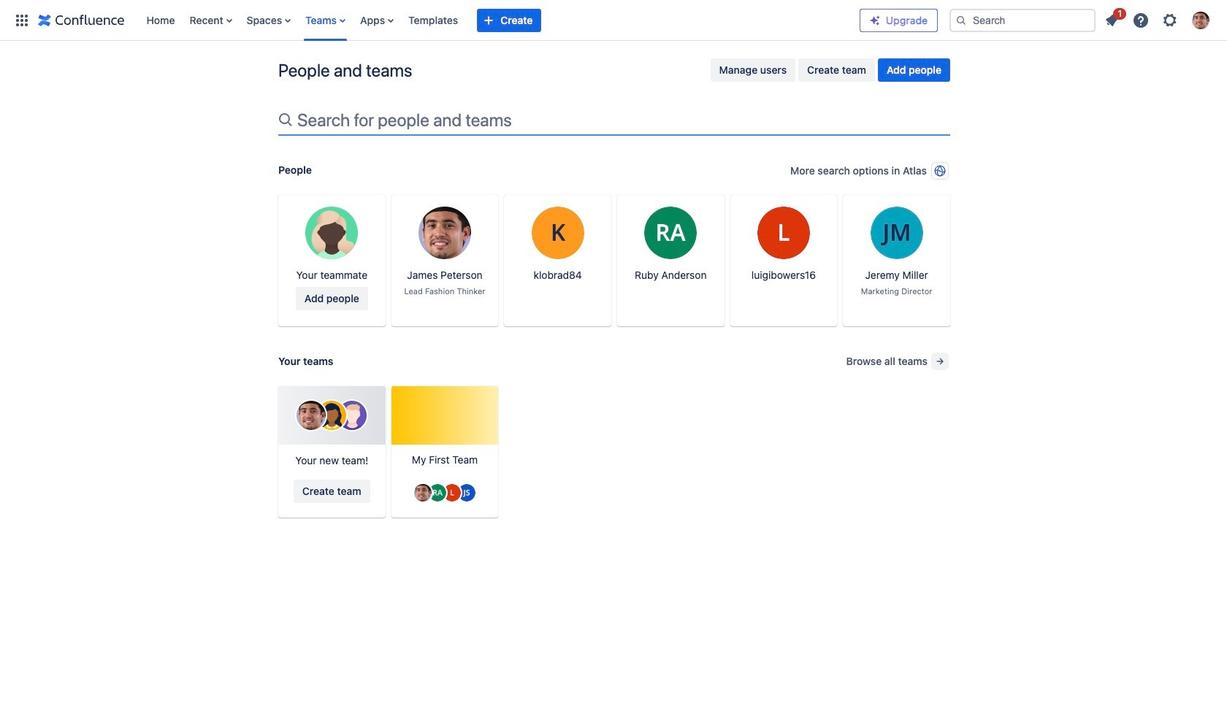 Task type: vqa. For each thing, say whether or not it's contained in the screenshot.
'LIST ITEM' in list
yes



Task type: describe. For each thing, give the bounding box(es) containing it.
appswitcher icon image
[[13, 11, 31, 29]]

jacob simon image
[[458, 484, 476, 502]]

arrowrighticon image
[[935, 356, 946, 367]]

luigibowers16 image
[[444, 484, 461, 502]]

search image
[[956, 14, 967, 26]]

global element
[[9, 0, 860, 41]]

notification icon image
[[1103, 11, 1121, 29]]

ruby anderson image
[[429, 484, 446, 502]]

list for appswitcher icon
[[139, 0, 860, 41]]

settings icon image
[[1162, 11, 1179, 29]]



Task type: locate. For each thing, give the bounding box(es) containing it.
Search field
[[950, 8, 1096, 32]]

None search field
[[950, 8, 1096, 32]]

list for premium icon
[[1099, 5, 1219, 33]]

avatar group element
[[413, 483, 477, 503]]

james peterson image
[[414, 484, 432, 502]]

premium image
[[870, 14, 881, 26]]

list item
[[1099, 5, 1127, 32]]

your profile and preferences image
[[1193, 11, 1210, 29]]

list
[[139, 0, 860, 41], [1099, 5, 1219, 33]]

group
[[711, 58, 951, 82]]

banner
[[0, 0, 1228, 41]]

help icon image
[[1133, 11, 1150, 29]]

atlas image
[[935, 165, 946, 177]]

1 horizontal spatial list
[[1099, 5, 1219, 33]]

confluence image
[[38, 11, 125, 29], [38, 11, 125, 29]]

0 horizontal spatial list
[[139, 0, 860, 41]]



